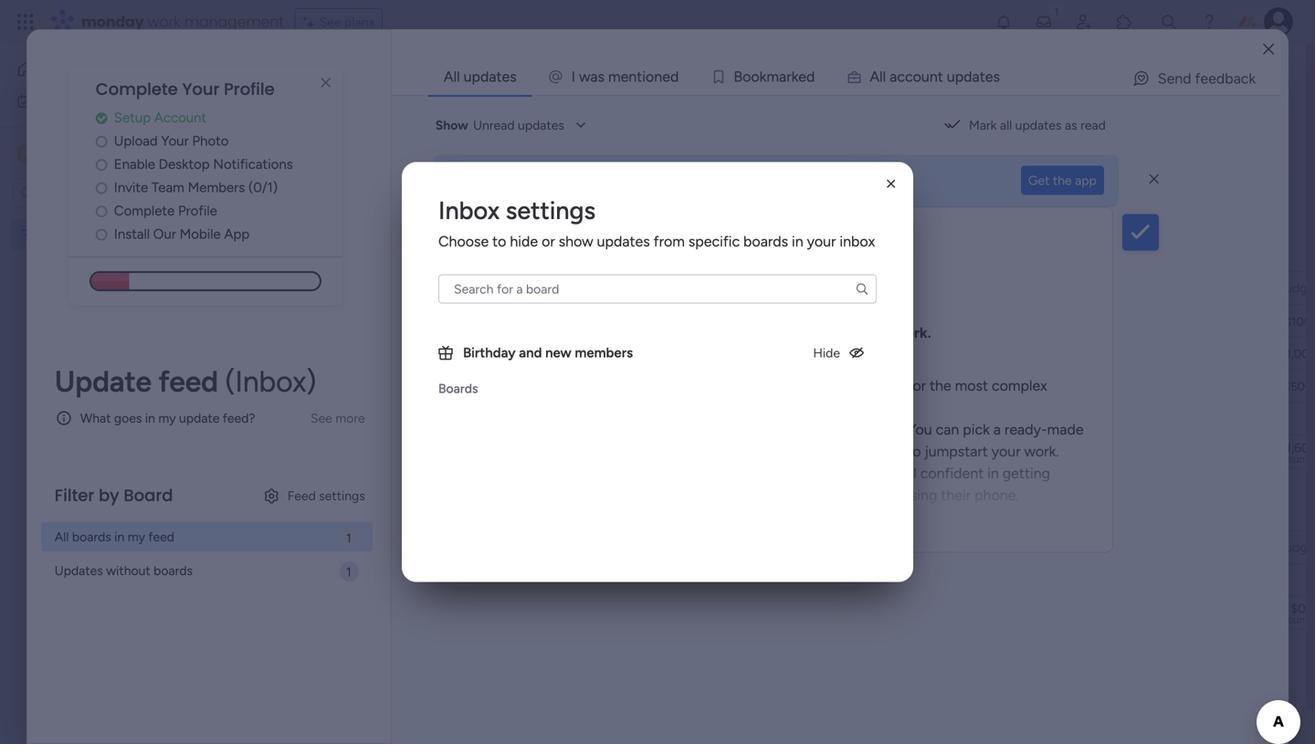 Task type: describe. For each thing, give the bounding box(es) containing it.
sum for $0
[[1288, 614, 1309, 627]]

to inside inbox settings choose to hide or show updates from specific boards in your inbox
[[493, 233, 507, 250]]

and down intuitive and robust:
[[523, 399, 547, 417]]

which
[[518, 487, 558, 504]]

type
[[352, 102, 378, 117]]

18
[[924, 379, 936, 394]]

$500
[[1284, 380, 1313, 394]]

$0 sum
[[1288, 601, 1309, 627]]

workspace
[[78, 145, 150, 163]]

here.
[[577, 302, 609, 320]]

circle o image for upload
[[96, 135, 108, 148]]

nov 18
[[899, 379, 936, 394]]

complete for complete profile
[[114, 203, 175, 219]]

4 e from the left
[[986, 68, 994, 85]]

Search field
[[424, 178, 479, 204]]

your down have
[[751, 487, 780, 504]]

next
[[314, 501, 351, 524]]

to up feel
[[907, 443, 921, 460]]

board inside list box
[[90, 227, 123, 243]]

app
[[224, 226, 250, 242]]

2 t from the left
[[938, 68, 944, 85]]

3 e from the left
[[799, 68, 807, 85]]

a up project
[[779, 68, 787, 85]]

0 horizontal spatial dapulse x slim image
[[315, 72, 337, 94]]

Priority field
[[1018, 538, 1068, 558]]

2 c from the left
[[905, 68, 913, 85]]

complete profile
[[114, 203, 217, 219]]

a up building
[[762, 421, 769, 439]]

notifications
[[213, 156, 293, 172]]

as inside button
[[1065, 117, 1078, 133]]

updates inside inbox settings choose to hide or show updates from specific boards in your inbox
[[597, 233, 650, 250]]

with inside it all starts with a customizable board. you can pick a ready-made template, make it your own, and choose the building blocks needed to jumpstart your work. you don't have to be a techie to feel confident in getting started, which makes onboarding anyone in your team as simple as using their phone.
[[729, 421, 758, 439]]

teamwork.
[[860, 324, 932, 342]]

1 vertical spatial you
[[682, 465, 707, 482]]

roy
[[490, 233, 515, 250]]

ready-
[[1005, 421, 1048, 439]]

monday work management
[[81, 11, 284, 32]]

goes
[[114, 411, 142, 426]]

complete profile link
[[96, 201, 342, 221]]

1 horizontal spatial new
[[546, 345, 572, 361]]

2 s from the left
[[994, 68, 1000, 85]]

invite team members (0/1) link
[[96, 178, 342, 198]]

circle o image for complete
[[96, 204, 108, 218]]

p
[[955, 68, 964, 85]]

confident
[[921, 465, 984, 482]]

date for first due date field from the bottom of the page
[[915, 540, 941, 556]]

my work
[[40, 93, 89, 109]]

v2 done deadline image
[[858, 345, 873, 362]]

it
[[569, 443, 578, 460]]

kanban
[[393, 135, 436, 150]]

my inside button
[[40, 93, 58, 109]]

boards
[[439, 381, 478, 397]]

simple
[[839, 487, 881, 504]]

month for this month
[[352, 241, 408, 265]]

nov 16
[[899, 314, 936, 329]]

upload
[[114, 133, 158, 149]]

a right i
[[591, 68, 598, 85]]

all for all updates
[[444, 68, 460, 85]]

Search in workspace field
[[38, 183, 153, 204]]

get the app button
[[1021, 166, 1104, 195]]

budget for 2nd budget field from the top
[[1278, 540, 1316, 556]]

all boards in my feed
[[55, 529, 175, 545]]

workspace image
[[17, 144, 36, 164]]

john smith image
[[1265, 7, 1294, 37]]

17
[[925, 346, 936, 361]]

to down needed
[[875, 465, 889, 482]]

you're
[[534, 302, 574, 320]]

keep
[[632, 102, 660, 117]]

see plans
[[320, 14, 375, 30]]

choose
[[439, 233, 489, 250]]

your right it
[[581, 443, 610, 460]]

circle o image for install
[[96, 228, 108, 241]]

started,
[[465, 487, 515, 504]]

complete your profile
[[96, 78, 275, 101]]

0 horizontal spatial boards
[[72, 529, 111, 545]]

1 e from the left
[[621, 68, 629, 85]]

person button
[[489, 176, 569, 206]]

1 horizontal spatial my first board
[[278, 58, 474, 99]]

3 o from the left
[[751, 68, 760, 85]]

mark all updates as read
[[969, 117, 1106, 133]]

owners,
[[485, 102, 529, 117]]

in down don't
[[736, 487, 748, 504]]

using
[[903, 487, 938, 504]]

apps image
[[1116, 13, 1134, 31]]

what goes in my update feed?
[[80, 411, 255, 426]]

settings for inbox
[[506, 196, 596, 226]]

jumpstart
[[925, 443, 988, 460]]

select product image
[[16, 13, 35, 31]]

project for project 2
[[345, 346, 387, 362]]

smith
[[511, 280, 550, 298]]

d for a l l a c c o u n t u p d a t e s
[[964, 68, 973, 85]]

w
[[579, 68, 591, 85]]

my up the manage
[[278, 58, 320, 99]]

choose
[[677, 443, 724, 460]]

more
[[336, 411, 365, 426]]

the inside button
[[1053, 173, 1072, 188]]

1 inside invite / 1 button
[[1229, 71, 1234, 86]]

1 vertical spatial feed
[[148, 529, 175, 545]]

exceptional
[[778, 324, 856, 342]]

inbox
[[840, 233, 875, 250]]

and up intuitive and robust:
[[519, 345, 542, 361]]

i
[[643, 68, 646, 85]]

$0
[[1291, 601, 1306, 617]]

2 due date field from the top
[[885, 538, 946, 558]]

what
[[80, 411, 111, 426]]

monday
[[81, 11, 144, 32]]

feed
[[288, 488, 316, 504]]

robust:
[[553, 377, 601, 395]]

anyone
[[685, 487, 732, 504]]

check circle image
[[96, 111, 108, 125]]

my inside list box
[[43, 227, 60, 243]]

nov for nov 18
[[899, 379, 921, 394]]

Search for a board search field
[[439, 275, 877, 304]]

2 k from the left
[[792, 68, 799, 85]]

1 c from the left
[[898, 68, 905, 85]]

a right p
[[973, 68, 980, 85]]

(inbox)
[[225, 364, 316, 399]]

show board description image
[[487, 69, 509, 88]]

invite / 1
[[1186, 71, 1234, 86]]

main for main workspace
[[42, 145, 74, 163]]

1 horizontal spatial as
[[885, 487, 899, 504]]

1 budget field from the top
[[1273, 278, 1316, 298]]

@john smith link
[[461, 277, 550, 302]]

b
[[734, 68, 743, 85]]

main table
[[305, 135, 366, 150]]

board activity image
[[1115, 68, 1137, 90]]

all inside plan, manage and track all types of work, even for the most complex projects and workflows with ease.
[[759, 377, 773, 395]]

2 l from the left
[[883, 68, 886, 85]]

management
[[184, 11, 284, 32]]

needed
[[855, 443, 904, 460]]

plan, manage and track all types of work, even for the most complex projects and workflows with ease.
[[465, 377, 1048, 417]]

made
[[1048, 421, 1084, 439]]

add
[[312, 669, 336, 685]]

m for a
[[767, 68, 779, 85]]

My first board field
[[273, 58, 478, 99]]

project for project 1
[[345, 313, 387, 329]]

in up phone.
[[988, 465, 999, 482]]

date for second due date field from the bottom of the page
[[915, 280, 941, 296]]

search everything image
[[1160, 13, 1179, 31]]

feed?
[[223, 411, 255, 426]]

next month
[[314, 501, 411, 524]]

16
[[924, 314, 936, 329]]

onboarding
[[606, 487, 681, 504]]

and inside the manage any type of project. assign owners, set timelines and keep track of where your project stands. button
[[608, 102, 629, 117]]

search image
[[855, 282, 870, 296]]

2 u from the left
[[947, 68, 955, 85]]

column information image
[[954, 540, 968, 555]]

by
[[99, 484, 119, 507]]

budget for second budget field from the bottom
[[1278, 280, 1316, 296]]

your inside button
[[749, 102, 775, 117]]

1 due date field from the top
[[885, 278, 946, 298]]

Next month field
[[310, 501, 415, 524]]

and right manage
[[695, 377, 719, 395]]

nov 17
[[900, 346, 936, 361]]

circle o image for invite
[[96, 181, 108, 195]]

complex
[[992, 377, 1048, 395]]

workspace selection element
[[17, 143, 153, 165]]

setup account link
[[96, 108, 342, 128]]

hi @john smith , we're so glad you're here. exceptional teamwork.
[[443, 280, 932, 342]]

complete for complete your profile
[[96, 78, 178, 101]]

a right a
[[890, 68, 898, 85]]

work for my
[[61, 93, 89, 109]]

my first board list box
[[0, 216, 233, 497]]

read
[[1081, 117, 1106, 133]]

your inside inbox settings choose to hide or show updates from specific boards in your inbox
[[807, 233, 836, 250]]

pick
[[963, 421, 990, 439]]

add view image
[[460, 136, 468, 149]]

to left be at right
[[782, 465, 796, 482]]

intuitive and robust:
[[465, 377, 601, 395]]

circle o image for enable
[[96, 158, 108, 172]]

0 horizontal spatial profile
[[178, 203, 217, 219]]

1 o from the left
[[646, 68, 654, 85]]

ease.
[[653, 399, 686, 417]]

tab list containing all updates
[[428, 58, 1282, 95]]



Task type: vqa. For each thing, say whether or not it's contained in the screenshot.
right Status
no



Task type: locate. For each thing, give the bounding box(es) containing it.
due date
[[889, 280, 941, 296], [889, 540, 941, 556]]

0 horizontal spatial d
[[671, 68, 679, 85]]

due date for first due date field from the bottom of the page
[[889, 540, 941, 556]]

nov left 17
[[900, 346, 922, 361]]

2 horizontal spatial n
[[930, 68, 938, 85]]

dapulse x slim image
[[315, 72, 337, 94], [1150, 171, 1159, 188]]

t left p
[[938, 68, 944, 85]]

0 vertical spatial settings
[[506, 196, 596, 226]]

all updates link
[[429, 59, 531, 94]]

in up updates without boards
[[114, 529, 125, 545]]

1 vertical spatial settings
[[319, 488, 365, 504]]

1 due date from the top
[[889, 280, 941, 296]]

u right a
[[947, 68, 955, 85]]

due date left the column information "image"
[[889, 540, 941, 556]]

invite
[[1186, 71, 1218, 86], [114, 179, 148, 196]]

1 horizontal spatial my
[[158, 411, 176, 426]]

all inside mark all updates as read button
[[1000, 117, 1013, 133]]

circle o image left install
[[96, 228, 108, 241]]

s right p
[[994, 68, 1000, 85]]

of right type
[[381, 102, 393, 117]]

m left r
[[767, 68, 779, 85]]

1 vertical spatial due date
[[889, 540, 941, 556]]

settings inside button
[[319, 488, 365, 504]]

0 horizontal spatial as
[[821, 487, 835, 504]]

1 horizontal spatial first
[[327, 58, 380, 99]]

circle o image inside enable desktop notifications link
[[96, 158, 108, 172]]

table
[[336, 135, 366, 150]]

1 vertical spatial first
[[64, 227, 86, 243]]

the inside it all starts with a customizable board. you can pick a ready-made template, make it your own, and choose the building blocks needed to jumpstart your work. you don't have to be a techie to feel confident in getting started, which makes onboarding anyone in your team as simple as using their phone.
[[728, 443, 750, 460]]

0 horizontal spatial n
[[629, 68, 637, 85]]

1 nov from the top
[[899, 314, 922, 329]]

0 horizontal spatial first
[[64, 227, 86, 243]]

0 vertical spatial you
[[908, 421, 933, 439]]

0 horizontal spatial with
[[621, 399, 650, 417]]

phone.
[[975, 487, 1019, 504]]

a
[[870, 68, 880, 85]]

0 vertical spatial circle o image
[[96, 158, 108, 172]]

1 vertical spatial dapulse x slim image
[[1150, 171, 1159, 188]]

t up keep
[[637, 68, 643, 85]]

stands.
[[822, 102, 863, 117]]

None search field
[[439, 275, 877, 304]]

1 budget from the top
[[1278, 280, 1316, 296]]

1 vertical spatial work
[[61, 93, 89, 109]]

and inside it all starts with a customizable board. you can pick a ready-made template, make it your own, and choose the building blocks needed to jumpstart your work. you don't have to be a techie to feel confident in getting started, which makes onboarding anyone in your team as simple as using their phone.
[[649, 443, 673, 460]]

my first board inside "my first board" list box
[[43, 227, 123, 243]]

2 o from the left
[[743, 68, 751, 85]]

notifications image
[[995, 13, 1013, 31]]

k up project
[[792, 68, 799, 85]]

boards inside inbox settings choose to hide or show updates from specific boards in your inbox
[[744, 233, 789, 250]]

1 vertical spatial complete
[[114, 203, 175, 219]]

2 due from the top
[[889, 540, 912, 556]]

desktop
[[159, 156, 210, 172]]

$1,600
[[1279, 440, 1316, 456]]

a
[[591, 68, 598, 85], [779, 68, 787, 85], [890, 68, 898, 85], [973, 68, 980, 85], [762, 421, 769, 439], [994, 421, 1001, 439], [819, 465, 827, 482]]

with
[[621, 399, 650, 417], [729, 421, 758, 439]]

circle o image
[[96, 135, 108, 148], [96, 204, 108, 218]]

i
[[572, 68, 576, 85]]

t right p
[[980, 68, 986, 85]]

first down search in workspace 'field'
[[64, 227, 86, 243]]

main inside workspace selection element
[[42, 145, 74, 163]]

2 budget from the top
[[1278, 540, 1316, 556]]

2 horizontal spatial all
[[1000, 117, 1013, 133]]

all for all boards in my feed
[[55, 529, 69, 545]]

0 horizontal spatial new
[[339, 669, 363, 685]]

due date up nov 16 at the top
[[889, 280, 941, 296]]

0 vertical spatial see
[[320, 14, 341, 30]]

new inside add new group button
[[339, 669, 363, 685]]

1 vertical spatial budget
[[1278, 540, 1316, 556]]

makes
[[561, 487, 603, 504]]

Due date field
[[885, 278, 946, 298], [885, 538, 946, 558]]

it
[[658, 421, 668, 439]]

d right i
[[671, 68, 679, 85]]

mark all updates as read button
[[936, 111, 1114, 140]]

main right workspace image
[[42, 145, 74, 163]]

updates left read
[[1016, 117, 1062, 133]]

1 horizontal spatial of
[[695, 102, 707, 117]]

a l l a c c o u n t u p d a t e s
[[870, 68, 1000, 85]]

1 due from the top
[[889, 280, 912, 296]]

invite for invite / 1
[[1186, 71, 1218, 86]]

app
[[1075, 173, 1097, 188]]

feed up update
[[158, 364, 218, 399]]

budget up $100
[[1278, 280, 1316, 296]]

0 horizontal spatial s
[[598, 68, 605, 85]]

l right a
[[883, 68, 886, 85]]

team
[[152, 179, 184, 196]]

0 horizontal spatial track
[[663, 102, 692, 117]]

see more
[[311, 411, 365, 426]]

board down search in workspace 'field'
[[90, 227, 123, 243]]

project up so
[[456, 280, 497, 296]]

track inside button
[[663, 102, 692, 117]]

hi
[[443, 280, 457, 298]]

see for see plans
[[320, 14, 341, 30]]

project
[[778, 102, 819, 117]]

as left read
[[1065, 117, 1078, 133]]

month for next month
[[355, 501, 411, 524]]

e right i
[[663, 68, 671, 85]]

settings inside inbox settings choose to hide or show updates from specific boards in your inbox
[[506, 196, 596, 226]]

plan,
[[605, 377, 635, 395]]

1 vertical spatial budget field
[[1273, 538, 1316, 558]]

nov left 18 on the right of the page
[[899, 379, 921, 394]]

boards right without
[[154, 563, 193, 579]]

my first board down search in workspace 'field'
[[43, 227, 123, 243]]

all for updates
[[1000, 117, 1013, 133]]

0 vertical spatial invite
[[1186, 71, 1218, 86]]

your left inbox
[[807, 233, 836, 250]]

any
[[328, 102, 349, 117]]

1 vertical spatial your
[[161, 133, 189, 149]]

add new group button
[[279, 662, 408, 692]]

all inside it all starts with a customizable board. you can pick a ready-made template, make it your own, and choose the building blocks needed to jumpstart your work. you don't have to be a techie to feel confident in getting started, which makes onboarding anyone in your team as simple as using their phone.
[[671, 421, 685, 439]]

for
[[908, 377, 926, 395]]

template,
[[465, 443, 527, 460]]

3 circle o image from the top
[[96, 228, 108, 241]]

don't
[[710, 465, 744, 482]]

1 vertical spatial the
[[930, 377, 952, 395]]

angle down image
[[371, 184, 380, 198]]

4 o from the left
[[913, 68, 922, 85]]

your down 'ready-'
[[992, 443, 1021, 460]]

e left i
[[621, 68, 629, 85]]

2 horizontal spatial of
[[817, 377, 830, 395]]

0 vertical spatial track
[[663, 102, 692, 117]]

1 horizontal spatial invite
[[1186, 71, 1218, 86]]

with down plan,
[[621, 399, 650, 417]]

3
[[390, 379, 397, 395]]

d for i w a s m e n t i o n e d
[[671, 68, 679, 85]]

0 vertical spatial feed
[[158, 364, 218, 399]]

1 sum from the top
[[1288, 453, 1309, 466]]

updates inside "tab list"
[[464, 68, 517, 85]]

members
[[575, 345, 633, 361]]

project up the project 2
[[345, 313, 387, 329]]

0 vertical spatial boards
[[744, 233, 789, 250]]

plans
[[344, 14, 375, 30]]

2 budget field from the top
[[1273, 538, 1316, 558]]

1 vertical spatial due date field
[[885, 538, 946, 558]]

m for e
[[608, 68, 621, 85]]

project 2
[[345, 346, 397, 362]]

complete up install
[[114, 203, 175, 219]]

1 circle o image from the top
[[96, 158, 108, 172]]

all inside all updates link
[[444, 68, 460, 85]]

b o o k m a r k e d
[[734, 68, 815, 85]]

circle o image
[[96, 158, 108, 172], [96, 181, 108, 195], [96, 228, 108, 241]]

1 vertical spatial all
[[759, 377, 773, 395]]

budget field up $100
[[1273, 278, 1316, 298]]

0 horizontal spatial of
[[381, 102, 393, 117]]

you left can
[[908, 421, 933, 439]]

1 d from the left
[[671, 68, 679, 85]]

2 e from the left
[[663, 68, 671, 85]]

2 horizontal spatial d
[[964, 68, 973, 85]]

help image
[[1201, 13, 1219, 31]]

1 circle o image from the top
[[96, 135, 108, 148]]

2 horizontal spatial boards
[[744, 233, 789, 250]]

2 date from the top
[[915, 540, 941, 556]]

0 vertical spatial complete
[[96, 78, 178, 101]]

2 horizontal spatial updates
[[1016, 117, 1062, 133]]

circle o image down main workspace at the left top of the page
[[96, 181, 108, 195]]

0 horizontal spatial invite
[[114, 179, 148, 196]]

1 u from the left
[[922, 68, 930, 85]]

the up don't
[[728, 443, 750, 460]]

0 vertical spatial profile
[[224, 78, 275, 101]]

where
[[710, 102, 746, 117]]

setup account
[[114, 109, 207, 126]]

$1,000
[[1280, 347, 1316, 361]]

1 m from the left
[[608, 68, 621, 85]]

get
[[1029, 173, 1050, 188]]

1 vertical spatial invite
[[114, 179, 148, 196]]

0 horizontal spatial work
[[61, 93, 89, 109]]

updates without boards
[[55, 563, 193, 579]]

your down account
[[161, 133, 189, 149]]

2 circle o image from the top
[[96, 181, 108, 195]]

circle o image inside invite team members (0/1) link
[[96, 181, 108, 195]]

1 horizontal spatial u
[[947, 68, 955, 85]]

my for feed
[[128, 529, 145, 545]]

all
[[444, 68, 460, 85], [55, 529, 69, 545]]

work down home
[[61, 93, 89, 109]]

in right goes
[[145, 411, 155, 426]]

project for project 3
[[345, 379, 387, 395]]

0 vertical spatial work
[[148, 11, 180, 32]]

show
[[559, 233, 594, 250]]

be
[[799, 465, 816, 482]]

track inside plan, manage and track all types of work, even for the most complex projects and workflows with ease.
[[722, 377, 755, 395]]

0 vertical spatial dapulse x slim image
[[315, 72, 337, 94]]

work
[[148, 11, 180, 32], [61, 93, 89, 109]]

due date field up nov 16 at the top
[[885, 278, 946, 298]]

medium
[[1020, 379, 1066, 394]]

n left i
[[629, 68, 637, 85]]

the right get
[[1053, 173, 1072, 188]]

0 vertical spatial first
[[327, 58, 380, 99]]

your for profile
[[182, 78, 220, 101]]

new project
[[284, 183, 355, 199]]

1 horizontal spatial track
[[722, 377, 755, 395]]

1 vertical spatial circle o image
[[96, 181, 108, 195]]

circle o image inside complete profile link
[[96, 204, 108, 218]]

my down home
[[40, 93, 58, 109]]

2 circle o image from the top
[[96, 204, 108, 218]]

due date field left the column information "image"
[[885, 538, 946, 558]]

members
[[188, 179, 245, 196]]

budget field up $0
[[1273, 538, 1316, 558]]

as right team
[[821, 487, 835, 504]]

invite members image
[[1075, 13, 1094, 31]]

with down plan, manage and track all types of work, even for the most complex projects and workflows with ease.
[[729, 421, 758, 439]]

we're
[[443, 302, 480, 320]]

nov for nov 17
[[900, 346, 922, 361]]

new
[[546, 345, 572, 361], [339, 669, 363, 685]]

starts
[[689, 421, 726, 439]]

inbox image
[[1035, 13, 1053, 31]]

1 horizontal spatial all
[[444, 68, 460, 85]]

0 horizontal spatial board
[[90, 227, 123, 243]]

circle o image down search in workspace 'field'
[[96, 204, 108, 218]]

so
[[484, 302, 499, 320]]

1 k from the left
[[760, 68, 767, 85]]

0 vertical spatial all
[[444, 68, 460, 85]]

3 t from the left
[[980, 68, 986, 85]]

a right pick
[[994, 421, 1001, 439]]

1 vertical spatial updates
[[1016, 117, 1062, 133]]

month
[[352, 241, 408, 265], [355, 501, 411, 524]]

2 horizontal spatial as
[[1065, 117, 1078, 133]]

sum inside the $1,600 sum
[[1288, 453, 1309, 466]]

nov for nov 16
[[899, 314, 922, 329]]

2 due date from the top
[[889, 540, 941, 556]]

3 d from the left
[[964, 68, 973, 85]]

2 vertical spatial the
[[728, 443, 750, 460]]

m left i
[[608, 68, 621, 85]]

the right the for
[[930, 377, 952, 395]]

see for see more
[[311, 411, 333, 426]]

project inside button
[[314, 183, 355, 199]]

2 vertical spatial boards
[[154, 563, 193, 579]]

all right it
[[671, 421, 685, 439]]

sum for $1,600
[[1288, 453, 1309, 466]]

main table button
[[277, 128, 380, 157]]

you
[[908, 421, 933, 439], [682, 465, 707, 482]]

all left types at right bottom
[[759, 377, 773, 395]]

my down search in workspace 'field'
[[43, 227, 60, 243]]

o left p
[[913, 68, 922, 85]]

1 horizontal spatial work
[[148, 11, 180, 32]]

work for monday
[[148, 11, 180, 32]]

l left p
[[880, 68, 883, 85]]

1 vertical spatial my first board
[[43, 227, 123, 243]]

0 vertical spatial updates
[[464, 68, 517, 85]]

1 horizontal spatial m
[[767, 68, 779, 85]]

1 vertical spatial my
[[128, 529, 145, 545]]

and down birthday and new members at top left
[[525, 377, 549, 395]]

budget up $0
[[1278, 540, 1316, 556]]

0 horizontal spatial you
[[682, 465, 707, 482]]

2 nov from the top
[[900, 346, 922, 361]]

building
[[753, 443, 805, 460]]

1 vertical spatial month
[[355, 501, 411, 524]]

0 horizontal spatial updates
[[464, 68, 517, 85]]

and down it
[[649, 443, 673, 460]]

e
[[621, 68, 629, 85], [663, 68, 671, 85], [799, 68, 807, 85], [986, 68, 994, 85]]

2 m from the left
[[767, 68, 779, 85]]

tab list
[[428, 58, 1282, 95]]

updates inside button
[[1016, 117, 1062, 133]]

track
[[663, 102, 692, 117], [722, 377, 755, 395]]

due down using
[[889, 540, 912, 556]]

settings for feed
[[319, 488, 365, 504]]

track right keep
[[663, 102, 692, 117]]

my for update
[[158, 411, 176, 426]]

new right add
[[339, 669, 363, 685]]

most
[[955, 377, 989, 395]]

assign
[[443, 102, 482, 117]]

month right the this
[[352, 241, 408, 265]]

work,
[[834, 377, 869, 395]]

and
[[608, 102, 629, 117], [519, 345, 542, 361], [525, 377, 549, 395], [695, 377, 719, 395], [523, 399, 547, 417], [649, 443, 673, 460]]

1 t from the left
[[637, 68, 643, 85]]

2 d from the left
[[807, 68, 815, 85]]

o up keep
[[646, 68, 654, 85]]

1 n from the left
[[629, 68, 637, 85]]

a right be at right
[[819, 465, 827, 482]]

close image
[[1264, 43, 1275, 56]]

0 horizontal spatial my
[[128, 529, 145, 545]]

all for starts
[[671, 421, 685, 439]]

board up project.
[[387, 58, 474, 99]]

my
[[158, 411, 176, 426], [128, 529, 145, 545]]

you down choose
[[682, 465, 707, 482]]

specific
[[689, 233, 740, 250]]

3 nov from the top
[[899, 379, 921, 394]]

month inside field
[[355, 501, 411, 524]]

of left work,
[[817, 377, 830, 395]]

your for photo
[[161, 133, 189, 149]]

see left more
[[311, 411, 333, 426]]

s
[[598, 68, 605, 85], [994, 68, 1000, 85]]

without
[[106, 563, 151, 579]]

1 image
[[1049, 1, 1065, 21]]

1 horizontal spatial updates
[[597, 233, 650, 250]]

date left the column information "image"
[[915, 540, 941, 556]]

0 horizontal spatial t
[[637, 68, 643, 85]]

o up where
[[743, 68, 751, 85]]

This month field
[[310, 241, 412, 265]]

1 horizontal spatial d
[[807, 68, 815, 85]]

1 vertical spatial due
[[889, 540, 912, 556]]

enable desktop notifications link
[[96, 154, 342, 175]]

your up setup account link
[[182, 78, 220, 101]]

see left plans
[[320, 14, 341, 30]]

first up type
[[327, 58, 380, 99]]

circle o image inside upload your photo link
[[96, 135, 108, 148]]

1 vertical spatial new
[[339, 669, 363, 685]]

main for main table
[[305, 135, 333, 150]]

invite inside button
[[1186, 71, 1218, 86]]

1 vertical spatial all
[[55, 529, 69, 545]]

work inside button
[[61, 93, 89, 109]]

o right b
[[751, 68, 760, 85]]

filter by board
[[55, 484, 173, 507]]

3 n from the left
[[930, 68, 938, 85]]

feel
[[893, 465, 917, 482]]

1 vertical spatial date
[[915, 540, 941, 556]]

hide
[[510, 233, 538, 250]]

group
[[366, 669, 400, 685]]

due up nov 16 at the top
[[889, 280, 912, 296]]

update feed (inbox)
[[55, 364, 316, 399]]

0 vertical spatial month
[[352, 241, 408, 265]]

profile down the invite team members (0/1)
[[178, 203, 217, 219]]

$1,600 sum
[[1279, 440, 1316, 466]]

1 vertical spatial with
[[729, 421, 758, 439]]

0 vertical spatial due date
[[889, 280, 941, 296]]

0 vertical spatial nov
[[899, 314, 922, 329]]

see plans button
[[295, 8, 383, 36]]

track up 'starts'
[[722, 377, 755, 395]]

due date for second due date field from the bottom of the page
[[889, 280, 941, 296]]

as down feel
[[885, 487, 899, 504]]

techie
[[830, 465, 871, 482]]

main inside button
[[305, 135, 333, 150]]

manage
[[639, 377, 691, 395]]

date up 16
[[915, 280, 941, 296]]

make
[[530, 443, 565, 460]]

invite left /
[[1186, 71, 1218, 86]]

option
[[0, 218, 233, 222]]

timelines
[[553, 102, 605, 117]]

this month
[[314, 241, 408, 265]]

with inside plan, manage and track all types of work, even for the most complex projects and workflows with ease.
[[621, 399, 650, 417]]

1 horizontal spatial profile
[[224, 78, 275, 101]]

birthday and new members
[[463, 345, 633, 361]]

see more button
[[303, 404, 373, 433]]

2 n from the left
[[654, 68, 663, 85]]

0 vertical spatial due date field
[[885, 278, 946, 298]]

own,
[[614, 443, 645, 460]]

the inside plan, manage and track all types of work, even for the most complex projects and workflows with ease.
[[930, 377, 952, 395]]

our
[[153, 226, 176, 242]]

invite for invite team members (0/1)
[[114, 179, 148, 196]]

1 date from the top
[[915, 280, 941, 296]]

0 vertical spatial board
[[387, 58, 474, 99]]

1 vertical spatial boards
[[72, 529, 111, 545]]

0 horizontal spatial my first board
[[43, 227, 123, 243]]

to
[[493, 233, 507, 250], [907, 443, 921, 460], [782, 465, 796, 482], [875, 465, 889, 482]]

0 horizontal spatial u
[[922, 68, 930, 85]]

d up "mark"
[[964, 68, 973, 85]]

1 vertical spatial circle o image
[[96, 204, 108, 218]]

work right 'monday'
[[148, 11, 180, 32]]

1 l from the left
[[880, 68, 883, 85]]

circle o image up search in workspace 'field'
[[96, 158, 108, 172]]

circle o image inside install our mobile app link
[[96, 228, 108, 241]]

main left table
[[305, 135, 333, 150]]

in inside inbox settings choose to hide or show updates from specific boards in your inbox
[[792, 233, 804, 250]]

1 horizontal spatial s
[[994, 68, 1000, 85]]

1 horizontal spatial with
[[729, 421, 758, 439]]

of inside plan, manage and track all types of work, even for the most complex projects and workflows with ease.
[[817, 377, 830, 395]]

e right r
[[799, 68, 807, 85]]

1 s from the left
[[598, 68, 605, 85]]

even
[[873, 377, 904, 395]]

your right where
[[749, 102, 775, 117]]

1 vertical spatial board
[[90, 227, 123, 243]]

0 vertical spatial budget field
[[1273, 278, 1316, 298]]

1 horizontal spatial all
[[759, 377, 773, 395]]

month inside 'field'
[[352, 241, 408, 265]]

all right "mark"
[[1000, 117, 1013, 133]]

1 horizontal spatial the
[[930, 377, 952, 395]]

to left hide
[[493, 233, 507, 250]]

1 horizontal spatial n
[[654, 68, 663, 85]]

0 vertical spatial my
[[158, 411, 176, 426]]

first inside "my first board" list box
[[64, 227, 86, 243]]

mark
[[969, 117, 997, 133]]

0 horizontal spatial k
[[760, 68, 767, 85]]

month right next
[[355, 501, 411, 524]]

2 vertical spatial nov
[[899, 379, 921, 394]]

as
[[1065, 117, 1078, 133], [821, 487, 835, 504], [885, 487, 899, 504]]

add new group
[[312, 669, 400, 685]]

u left p
[[922, 68, 930, 85]]

first
[[327, 58, 380, 99], [64, 227, 86, 243]]

2 sum from the top
[[1288, 614, 1309, 627]]

updates
[[55, 563, 103, 579]]

Budget field
[[1273, 278, 1316, 298], [1273, 538, 1316, 558]]

k right b
[[760, 68, 767, 85]]

0 vertical spatial the
[[1053, 173, 1072, 188]]

projects
[[465, 399, 519, 417]]

2 horizontal spatial t
[[980, 68, 986, 85]]



